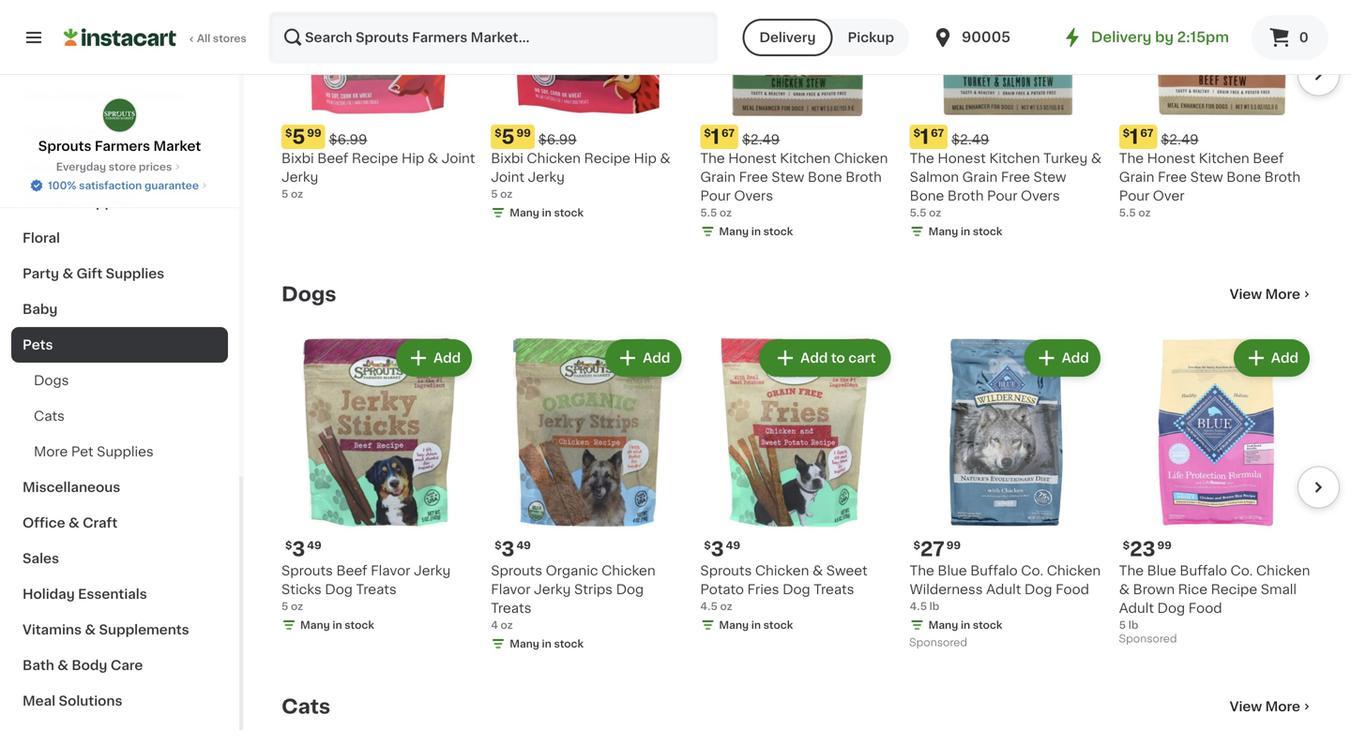 Task type: locate. For each thing, give the bounding box(es) containing it.
many in stock
[[510, 208, 584, 218], [719, 227, 793, 237], [928, 227, 1002, 237], [300, 621, 374, 631], [719, 621, 793, 631], [928, 621, 1002, 631], [510, 640, 584, 650]]

2 horizontal spatial recipe
[[1211, 584, 1257, 597]]

67 for the honest kitchen turkey & salmon grain free stew bone broth pour overs
[[931, 128, 944, 139]]

view more link for cats
[[1230, 698, 1314, 717]]

pet
[[71, 446, 93, 459]]

1 free from the left
[[739, 171, 768, 184]]

0 horizontal spatial 4.5
[[700, 602, 718, 612]]

1 horizontal spatial co.
[[1230, 565, 1253, 578]]

1 horizontal spatial hip
[[634, 152, 657, 165]]

food inside the blue buffalo co. chicken wilderness adult dog food 4.5 lb
[[1056, 584, 1089, 597]]

$1.67 original price: $2.49 element for stew
[[700, 125, 895, 149]]

1 horizontal spatial 3
[[502, 540, 515, 560]]

sprouts up potato at the right of page
[[700, 565, 752, 578]]

1 up salmon
[[920, 127, 929, 147]]

$1.67 original price: $2.49 element up the honest kitchen chicken grain free stew bone broth pour overs 5.5 oz
[[700, 125, 895, 149]]

sprouts for sprouts chicken & sweet potato fries dog treats 4.5 oz
[[700, 565, 752, 578]]

add inside button
[[800, 352, 828, 365]]

2 horizontal spatial 49
[[726, 541, 740, 551]]

in down wilderness
[[961, 621, 970, 631]]

many in stock for fries
[[719, 621, 793, 631]]

0 horizontal spatial 67
[[721, 128, 735, 139]]

in down the 'the honest kitchen turkey & salmon grain free stew bone broth pour overs 5.5 oz'
[[961, 227, 970, 237]]

floral
[[23, 232, 60, 245]]

0 horizontal spatial broth
[[846, 171, 882, 184]]

1 buffalo from the left
[[970, 565, 1018, 578]]

3 $ 3 49 from the left
[[495, 540, 531, 560]]

stock for dog
[[345, 621, 374, 631]]

99 for 23
[[1157, 541, 1172, 551]]

1 view from the top
[[1230, 288, 1262, 301]]

& inside bixbi chicken recipe hip & joint jerky 5 oz
[[660, 152, 671, 165]]

sweet
[[826, 565, 868, 578]]

supplies down satisfaction
[[78, 196, 137, 209]]

1 vertical spatial item carousel region
[[281, 328, 1340, 666]]

1 $ 3 49 from the left
[[285, 540, 321, 560]]

blue for brown
[[1147, 565, 1176, 578]]

oils, vinegars, & spices
[[23, 89, 182, 102]]

sprouts down the health care
[[38, 140, 91, 153]]

buffalo up wilderness
[[970, 565, 1018, 578]]

dogs link
[[281, 283, 336, 306], [11, 363, 228, 399]]

$ 1 67 up salmon
[[913, 127, 944, 147]]

$ 3 49 up potato at the right of page
[[704, 540, 740, 560]]

in down fries at the right of the page
[[751, 621, 761, 631]]

sprouts inside the sprouts chicken & sweet potato fries dog treats 4.5 oz
[[700, 565, 752, 578]]

3 for sprouts beef flavor jerky sticks dog treats
[[292, 540, 305, 560]]

1 honest from the left
[[728, 152, 776, 165]]

in for joint
[[542, 208, 551, 218]]

buffalo
[[970, 565, 1018, 578], [1180, 565, 1227, 578]]

2 3 from the left
[[711, 540, 724, 560]]

stock for joint
[[554, 208, 584, 218]]

in down the honest kitchen chicken grain free stew bone broth pour overs 5.5 oz
[[751, 227, 761, 237]]

1 49 from the left
[[307, 541, 321, 551]]

lb down the brown
[[1128, 621, 1138, 631]]

3 $2.49 from the left
[[1161, 133, 1199, 147]]

2 horizontal spatial pour
[[1119, 190, 1150, 203]]

grain for overs
[[700, 171, 736, 184]]

treats up 4
[[491, 603, 531, 616]]

0 horizontal spatial adult
[[986, 584, 1021, 597]]

holiday
[[23, 588, 75, 601]]

None search field
[[268, 11, 718, 64]]

5.5 for over
[[1119, 208, 1136, 218]]

0 vertical spatial view
[[1230, 288, 1262, 301]]

2 stew from the left
[[1033, 171, 1066, 184]]

meal solutions
[[23, 695, 122, 708]]

treats right sticks
[[356, 584, 397, 597]]

recipe inside $ 5 99 $6.99 bixbi beef recipe hip & joint jerky 5 oz
[[352, 152, 398, 165]]

3 1 from the left
[[1130, 127, 1138, 147]]

cats link
[[11, 399, 228, 434], [281, 696, 330, 719]]

2 $5.99 original price: $6.99 element from the left
[[491, 125, 685, 149]]

1 view more link from the top
[[1230, 285, 1314, 304]]

1 horizontal spatial bixbi
[[491, 152, 523, 165]]

dog down the brown
[[1157, 603, 1185, 616]]

0 horizontal spatial honest
[[728, 152, 776, 165]]

2 horizontal spatial honest
[[1147, 152, 1195, 165]]

3 5.5 from the left
[[1119, 208, 1136, 218]]

4 product group from the left
[[910, 336, 1104, 654]]

sprouts farmers market link
[[38, 98, 201, 156]]

dog right strips
[[616, 584, 644, 597]]

1 hip from the left
[[402, 152, 424, 165]]

$ inside $ 23 99
[[1123, 541, 1130, 551]]

99 inside $ 5 99 $6.99 bixbi beef recipe hip & joint jerky 5 oz
[[307, 128, 321, 139]]

2 free from the left
[[1001, 171, 1030, 184]]

free inside the honest kitchen chicken grain free stew bone broth pour overs 5.5 oz
[[739, 171, 768, 184]]

broth inside the 'the honest kitchen turkey & salmon grain free stew bone broth pour overs 5.5 oz'
[[948, 190, 984, 203]]

1 vertical spatial joint
[[491, 171, 524, 184]]

grain
[[700, 171, 736, 184], [962, 171, 998, 184], [1119, 171, 1154, 184]]

0 horizontal spatial overs
[[734, 190, 773, 203]]

in for salmon
[[961, 227, 970, 237]]

honest inside the 'the honest kitchen turkey & salmon grain free stew bone broth pour overs 5.5 oz'
[[938, 152, 986, 165]]

stock for free
[[763, 227, 793, 237]]

jerky
[[281, 171, 318, 184], [528, 171, 565, 184], [414, 565, 451, 578], [534, 584, 571, 597]]

1 $ 1 67 from the left
[[704, 127, 735, 147]]

2 grain from the left
[[962, 171, 998, 184]]

beef inside the honest kitchen beef grain free stew bone broth pour over 5.5 oz
[[1253, 152, 1284, 165]]

chicken inside the blue buffalo co. chicken wilderness adult dog food 4.5 lb
[[1047, 565, 1101, 578]]

stew inside the 'the honest kitchen turkey & salmon grain free stew bone broth pour overs 5.5 oz'
[[1033, 171, 1066, 184]]

delivery inside button
[[759, 31, 816, 44]]

chicken inside the sprouts chicken & sweet potato fries dog treats 4.5 oz
[[755, 565, 809, 578]]

pickup button
[[833, 19, 909, 56]]

3 up potato at the right of page
[[711, 540, 724, 560]]

1 horizontal spatial adult
[[1119, 603, 1154, 616]]

sprouts inside sprouts beef flavor jerky sticks dog treats 5 oz
[[281, 565, 333, 578]]

1 horizontal spatial 4.5
[[910, 602, 927, 612]]

treats inside sprouts organic chicken flavor jerky strips dog treats 4 oz
[[491, 603, 531, 616]]

2 horizontal spatial 1
[[1130, 127, 1138, 147]]

health care link
[[11, 114, 228, 149]]

1 horizontal spatial free
[[1001, 171, 1030, 184]]

3
[[292, 540, 305, 560], [711, 540, 724, 560], [502, 540, 515, 560]]

chicken inside the honest kitchen chicken grain free stew bone broth pour overs 5.5 oz
[[834, 152, 888, 165]]

1 vertical spatial lb
[[1128, 621, 1138, 631]]

2 blue from the left
[[1147, 565, 1176, 578]]

0 vertical spatial care
[[71, 125, 103, 138]]

many down wilderness
[[928, 621, 958, 631]]

sponsored badge image for 27
[[910, 639, 966, 649]]

care
[[71, 125, 103, 138], [85, 160, 117, 174], [111, 660, 143, 673]]

2 horizontal spatial $1.67 original price: $2.49 element
[[1119, 125, 1314, 149]]

buffalo up rice
[[1180, 565, 1227, 578]]

2 view more from the top
[[1230, 701, 1300, 714]]

bone for beef
[[1227, 171, 1261, 184]]

co. inside "the blue buffalo co. chicken & brown rice recipe small adult dog food 5 lb"
[[1230, 565, 1253, 578]]

health care
[[23, 125, 103, 138]]

the inside the honest kitchen chicken grain free stew bone broth pour overs 5.5 oz
[[700, 152, 725, 165]]

67 up the honest kitchen chicken grain free stew bone broth pour overs 5.5 oz
[[721, 128, 735, 139]]

3 49 from the left
[[516, 541, 531, 551]]

stock
[[554, 208, 584, 218], [763, 227, 793, 237], [973, 227, 1002, 237], [345, 621, 374, 631], [763, 621, 793, 631], [973, 621, 1002, 631], [554, 640, 584, 650]]

delivery for delivery
[[759, 31, 816, 44]]

sprouts for sprouts organic chicken flavor jerky strips dog treats 4 oz
[[491, 565, 542, 578]]

0 horizontal spatial buffalo
[[970, 565, 1018, 578]]

stew
[[771, 171, 804, 184], [1033, 171, 1066, 184], [1190, 171, 1223, 184]]

&
[[122, 89, 133, 102], [428, 152, 438, 165], [660, 152, 671, 165], [1091, 152, 1102, 165], [62, 267, 73, 281], [68, 517, 79, 530], [812, 565, 823, 578], [1119, 584, 1130, 597], [85, 624, 96, 637], [57, 660, 68, 673]]

1 horizontal spatial grain
[[962, 171, 998, 184]]

more pet supplies
[[34, 446, 154, 459]]

0 horizontal spatial hip
[[402, 152, 424, 165]]

sponsored badge image down the brown
[[1119, 635, 1176, 646]]

0 horizontal spatial bixbi
[[281, 152, 314, 165]]

the inside the honest kitchen beef grain free stew bone broth pour over 5.5 oz
[[1119, 152, 1144, 165]]

1 vertical spatial view more
[[1230, 701, 1300, 714]]

1 overs from the left
[[734, 190, 773, 203]]

the for lb
[[910, 565, 934, 578]]

2 bixbi from the left
[[491, 152, 523, 165]]

2 hip from the left
[[634, 152, 657, 165]]

stock down the blue buffalo co. chicken wilderness adult dog food 4.5 lb
[[973, 621, 1002, 631]]

stew inside the honest kitchen beef grain free stew bone broth pour over 5.5 oz
[[1190, 171, 1223, 184]]

1 horizontal spatial blue
[[1147, 565, 1176, 578]]

$
[[285, 128, 292, 139], [704, 128, 711, 139], [495, 128, 502, 139], [913, 128, 920, 139], [1123, 128, 1130, 139], [285, 541, 292, 551], [704, 541, 711, 551], [495, 541, 502, 551], [913, 541, 920, 551], [1123, 541, 1130, 551]]

free inside the 'the honest kitchen turkey & salmon grain free stew bone broth pour overs 5.5 oz'
[[1001, 171, 1030, 184]]

grain inside the honest kitchen beef grain free stew bone broth pour over 5.5 oz
[[1119, 171, 1154, 184]]

bone inside the honest kitchen beef grain free stew bone broth pour over 5.5 oz
[[1227, 171, 1261, 184]]

5.5 inside the honest kitchen beef grain free stew bone broth pour over 5.5 oz
[[1119, 208, 1136, 218]]

0 horizontal spatial food
[[1056, 584, 1089, 597]]

stock down sprouts organic chicken flavor jerky strips dog treats 4 oz
[[554, 640, 584, 650]]

3 product group from the left
[[700, 336, 895, 637]]

grain for over
[[1119, 171, 1154, 184]]

supplies up baby link
[[106, 267, 164, 281]]

2 honest from the left
[[938, 152, 986, 165]]

1 horizontal spatial joint
[[491, 171, 524, 184]]

2 horizontal spatial $ 1 67
[[1123, 127, 1153, 147]]

0 horizontal spatial lb
[[929, 602, 939, 612]]

view more link
[[1230, 285, 1314, 304], [1230, 698, 1314, 717]]

small
[[1261, 584, 1297, 597]]

pets
[[23, 339, 53, 352]]

many for the honest kitchen turkey & salmon grain free stew bone broth pour overs
[[928, 227, 958, 237]]

0 vertical spatial cats
[[34, 410, 65, 423]]

1 vertical spatial dogs
[[34, 374, 69, 387]]

many in stock down fries at the right of the page
[[719, 621, 793, 631]]

0 vertical spatial flavor
[[371, 565, 410, 578]]

2 67 from the left
[[931, 128, 944, 139]]

90005 button
[[932, 11, 1044, 64]]

4
[[491, 621, 498, 631]]

67 for the honest kitchen beef grain free stew bone broth pour over
[[1140, 128, 1153, 139]]

stock for strips
[[554, 640, 584, 650]]

baby link
[[11, 292, 228, 327]]

1 up the honest kitchen beef grain free stew bone broth pour over 5.5 oz
[[1130, 127, 1138, 147]]

1 $1.67 original price: $2.49 element from the left
[[700, 125, 895, 149]]

2 view from the top
[[1230, 701, 1262, 714]]

co. inside the blue buffalo co. chicken wilderness adult dog food 4.5 lb
[[1021, 565, 1043, 578]]

$6.99
[[329, 133, 367, 147], [538, 133, 577, 147]]

1 horizontal spatial food
[[1188, 603, 1222, 616]]

in for strips
[[542, 640, 551, 650]]

many down potato at the right of page
[[719, 621, 749, 631]]

2 $1.67 original price: $2.49 element from the left
[[910, 125, 1104, 149]]

kitchen inside the 'the honest kitchen turkey & salmon grain free stew bone broth pour overs 5.5 oz'
[[989, 152, 1040, 165]]

many in stock down wilderness
[[928, 621, 1002, 631]]

5.5 inside the honest kitchen chicken grain free stew bone broth pour overs 5.5 oz
[[700, 208, 717, 218]]

3 pour from the left
[[1119, 190, 1150, 203]]

1 4.5 from the left
[[700, 602, 718, 612]]

hip inside $ 5 99 $6.99 bixbi beef recipe hip & joint jerky 5 oz
[[402, 152, 424, 165]]

everyday store prices
[[56, 162, 172, 172]]

adult down the brown
[[1119, 603, 1154, 616]]

0 horizontal spatial $6.99
[[329, 133, 367, 147]]

1 5.5 from the left
[[700, 208, 717, 218]]

1 horizontal spatial stew
[[1033, 171, 1066, 184]]

stock down the sprouts chicken & sweet potato fries dog treats 4.5 oz
[[763, 621, 793, 631]]

3 grain from the left
[[1119, 171, 1154, 184]]

4 add from the left
[[1062, 352, 1089, 365]]

1 vertical spatial view more link
[[1230, 698, 1314, 717]]

0 vertical spatial lb
[[929, 602, 939, 612]]

oz inside $ 5 99 $6.99 bixbi beef recipe hip & joint jerky 5 oz
[[291, 189, 303, 200]]

food
[[1056, 584, 1089, 597], [1188, 603, 1222, 616]]

1 horizontal spatial 67
[[931, 128, 944, 139]]

adult inside the blue buffalo co. chicken wilderness adult dog food 4.5 lb
[[986, 584, 1021, 597]]

kitchen for turkey
[[989, 152, 1040, 165]]

0 horizontal spatial $2.49
[[742, 133, 780, 147]]

in down sprouts organic chicken flavor jerky strips dog treats 4 oz
[[542, 640, 551, 650]]

1 horizontal spatial dogs link
[[281, 283, 336, 306]]

1 $6.99 from the left
[[329, 133, 367, 147]]

3 up sticks
[[292, 540, 305, 560]]

2 horizontal spatial $2.49
[[1161, 133, 1199, 147]]

1 1 from the left
[[711, 127, 720, 147]]

lb inside "the blue buffalo co. chicken & brown rice recipe small adult dog food 5 lb"
[[1128, 621, 1138, 631]]

0 button
[[1252, 15, 1329, 60]]

add for first add "button" from the right
[[1271, 352, 1298, 365]]

sprouts up sticks
[[281, 565, 333, 578]]

0 vertical spatial cats link
[[11, 399, 228, 434]]

stock down the 'the honest kitchen turkey & salmon grain free stew bone broth pour overs 5.5 oz'
[[973, 227, 1002, 237]]

23
[[1130, 540, 1155, 560]]

many for the blue buffalo co. chicken wilderness adult dog food
[[928, 621, 958, 631]]

3 $ 1 67 from the left
[[1123, 127, 1153, 147]]

the for adult
[[1119, 565, 1144, 578]]

care down "vitamins & supplements" link
[[111, 660, 143, 673]]

personal care link
[[11, 149, 228, 185]]

99 inside "$ 27 99"
[[946, 541, 961, 551]]

3 free from the left
[[1158, 171, 1187, 184]]

Search field
[[270, 13, 716, 62]]

0 horizontal spatial treats
[[356, 584, 397, 597]]

1 horizontal spatial buffalo
[[1180, 565, 1227, 578]]

chicken
[[834, 152, 888, 165], [527, 152, 581, 165], [755, 565, 809, 578], [602, 565, 655, 578], [1047, 565, 1101, 578], [1256, 565, 1310, 578]]

blue inside "the blue buffalo co. chicken & brown rice recipe small adult dog food 5 lb"
[[1147, 565, 1176, 578]]

0 horizontal spatial bone
[[808, 171, 842, 184]]

bixbi inside $ 5 99 $6.99 bixbi beef recipe hip & joint jerky 5 oz
[[281, 152, 314, 165]]

0 horizontal spatial $ 1 67
[[704, 127, 735, 147]]

$ 1 67
[[704, 127, 735, 147], [913, 127, 944, 147], [1123, 127, 1153, 147]]

the
[[700, 152, 725, 165], [910, 152, 934, 165], [1119, 152, 1144, 165], [910, 565, 934, 578], [1119, 565, 1144, 578]]

overs
[[734, 190, 773, 203], [1021, 190, 1060, 203]]

2 overs from the left
[[1021, 190, 1060, 203]]

1 horizontal spatial overs
[[1021, 190, 1060, 203]]

view more
[[1230, 288, 1300, 301], [1230, 701, 1300, 714]]

dogs
[[281, 285, 336, 304], [34, 374, 69, 387]]

cats
[[34, 410, 65, 423], [281, 698, 330, 717]]

100% satisfaction guarantee
[[48, 181, 199, 191]]

99 for 5
[[516, 128, 531, 139]]

0 horizontal spatial dogs
[[34, 374, 69, 387]]

stew inside the honest kitchen chicken grain free stew bone broth pour overs 5.5 oz
[[771, 171, 804, 184]]

delivery left "pickup" button
[[759, 31, 816, 44]]

2 co. from the left
[[1230, 565, 1253, 578]]

2 horizontal spatial free
[[1158, 171, 1187, 184]]

hip inside bixbi chicken recipe hip & joint jerky 5 oz
[[634, 152, 657, 165]]

potato
[[700, 584, 744, 597]]

1 co. from the left
[[1021, 565, 1043, 578]]

1 horizontal spatial $5.99 original price: $6.99 element
[[491, 125, 685, 149]]

in for wilderness
[[961, 621, 970, 631]]

add
[[433, 352, 461, 365], [643, 352, 670, 365], [800, 352, 828, 365], [1062, 352, 1089, 365], [1271, 352, 1298, 365]]

$2.49 up the honest kitchen chicken grain free stew bone broth pour overs 5.5 oz
[[742, 133, 780, 147]]

in down sprouts beef flavor jerky sticks dog treats 5 oz
[[332, 621, 342, 631]]

stock for salmon
[[973, 227, 1002, 237]]

1 3 from the left
[[292, 540, 305, 560]]

supplies inside kitchen supplies link
[[78, 196, 137, 209]]

free inside the honest kitchen beef grain free stew bone broth pour over 5.5 oz
[[1158, 171, 1187, 184]]

$5.99 original price: $6.99 element
[[281, 125, 476, 149], [491, 125, 685, 149]]

2 horizontal spatial stew
[[1190, 171, 1223, 184]]

bone for chicken
[[808, 171, 842, 184]]

2 $2.49 from the left
[[951, 133, 989, 147]]

lb down wilderness
[[929, 602, 939, 612]]

treats for sprouts organic chicken flavor jerky strips dog treats
[[491, 603, 531, 616]]

many in stock down the 'the honest kitchen turkey & salmon grain free stew bone broth pour overs 5.5 oz'
[[928, 227, 1002, 237]]

& inside $ 5 99 $6.99 bixbi beef recipe hip & joint jerky 5 oz
[[428, 152, 438, 165]]

adult
[[986, 584, 1021, 597], [1119, 603, 1154, 616]]

$ 1 67 for the honest kitchen beef grain free stew bone broth pour over
[[1123, 127, 1153, 147]]

many for the honest kitchen chicken grain free stew bone broth pour overs
[[719, 227, 749, 237]]

1 product group from the left
[[281, 336, 476, 637]]

view more for cats
[[1230, 701, 1300, 714]]

3 stew from the left
[[1190, 171, 1223, 184]]

sprouts inside sprouts organic chicken flavor jerky strips dog treats 4 oz
[[491, 565, 542, 578]]

co. for recipe
[[1230, 565, 1253, 578]]

$1.67 original price: $2.49 element up the honest kitchen beef grain free stew bone broth pour over 5.5 oz
[[1119, 125, 1314, 149]]

2 $ 1 67 from the left
[[913, 127, 944, 147]]

1 view more from the top
[[1230, 288, 1300, 301]]

1 for the honest kitchen turkey & salmon grain free stew bone broth pour overs
[[920, 127, 929, 147]]

pour
[[700, 190, 731, 203], [987, 190, 1017, 203], [1119, 190, 1150, 203]]

2 product group from the left
[[491, 336, 685, 656]]

oz inside the honest kitchen chicken grain free stew bone broth pour overs 5.5 oz
[[720, 208, 732, 218]]

0 horizontal spatial 5.5
[[700, 208, 717, 218]]

buffalo for adult
[[970, 565, 1018, 578]]

49 up sprouts organic chicken flavor jerky strips dog treats 4 oz
[[516, 541, 531, 551]]

the inside the blue buffalo co. chicken wilderness adult dog food 4.5 lb
[[910, 565, 934, 578]]

$ 1 67 for the honest kitchen turkey & salmon grain free stew bone broth pour overs
[[913, 127, 944, 147]]

adult inside "the blue buffalo co. chicken & brown rice recipe small adult dog food 5 lb"
[[1119, 603, 1154, 616]]

3 3 from the left
[[502, 540, 515, 560]]

1 blue from the left
[[938, 565, 967, 578]]

1 pour from the left
[[700, 190, 731, 203]]

0 horizontal spatial 49
[[307, 541, 321, 551]]

99 inside $ 5 99
[[516, 128, 531, 139]]

free
[[739, 171, 768, 184], [1001, 171, 1030, 184], [1158, 171, 1187, 184]]

67 up salmon
[[931, 128, 944, 139]]

0 vertical spatial more
[[1265, 288, 1300, 301]]

2 horizontal spatial bone
[[1227, 171, 1261, 184]]

1 horizontal spatial sponsored badge image
[[1119, 635, 1176, 646]]

1 horizontal spatial dogs
[[281, 285, 336, 304]]

oz inside the 'the honest kitchen turkey & salmon grain free stew bone broth pour overs 5.5 oz'
[[929, 208, 941, 218]]

supplies inside party & gift supplies link
[[106, 267, 164, 281]]

$1.67 original price: $2.49 element up the 'the honest kitchen turkey & salmon grain free stew bone broth pour overs 5.5 oz'
[[910, 125, 1104, 149]]

$ 3 49 for sprouts beef flavor jerky sticks dog treats
[[285, 540, 321, 560]]

fries
[[747, 584, 779, 597]]

sponsored badge image down wilderness
[[910, 639, 966, 649]]

many in stock down the honest kitchen chicken grain free stew bone broth pour overs 5.5 oz
[[719, 227, 793, 237]]

product group
[[281, 336, 476, 637], [491, 336, 685, 656], [700, 336, 895, 637], [910, 336, 1104, 654], [1119, 336, 1314, 650]]

sticks
[[281, 584, 322, 597]]

0 vertical spatial item carousel region
[[255, 0, 1340, 253]]

many down sticks
[[300, 621, 330, 631]]

2 vertical spatial more
[[1265, 701, 1300, 714]]

stock down bixbi chicken recipe hip & joint jerky 5 oz
[[554, 208, 584, 218]]

2 buffalo from the left
[[1180, 565, 1227, 578]]

1 horizontal spatial treats
[[491, 603, 531, 616]]

dog inside sprouts organic chicken flavor jerky strips dog treats 4 oz
[[616, 584, 644, 597]]

2 horizontal spatial broth
[[1264, 171, 1301, 184]]

more pet supplies link
[[11, 434, 228, 470]]

49 up potato at the right of page
[[726, 541, 740, 551]]

broth inside the honest kitchen chicken grain free stew bone broth pour overs 5.5 oz
[[846, 171, 882, 184]]

2 add from the left
[[643, 352, 670, 365]]

1 up the honest kitchen chicken grain free stew bone broth pour overs 5.5 oz
[[711, 127, 720, 147]]

0 horizontal spatial 1
[[711, 127, 720, 147]]

2 horizontal spatial treats
[[814, 584, 854, 597]]

$ 3 49
[[285, 540, 321, 560], [704, 540, 740, 560], [495, 540, 531, 560]]

2 horizontal spatial grain
[[1119, 171, 1154, 184]]

$ 1 67 for the honest kitchen chicken grain free stew bone broth pour overs
[[704, 127, 735, 147]]

sprouts
[[38, 140, 91, 153], [281, 565, 333, 578], [700, 565, 752, 578], [491, 565, 542, 578]]

1 horizontal spatial recipe
[[584, 152, 630, 165]]

3 add button from the left
[[1026, 342, 1098, 375]]

0 vertical spatial supplies
[[78, 196, 137, 209]]

0 horizontal spatial cats
[[34, 410, 65, 423]]

grain inside the 'the honest kitchen turkey & salmon grain free stew bone broth pour overs 5.5 oz'
[[962, 171, 998, 184]]

1 horizontal spatial 49
[[516, 541, 531, 551]]

sprouts left organic
[[491, 565, 542, 578]]

0 horizontal spatial 3
[[292, 540, 305, 560]]

1 67 from the left
[[721, 128, 735, 139]]

1 stew from the left
[[771, 171, 804, 184]]

5 add from the left
[[1271, 352, 1298, 365]]

many in stock down bixbi chicken recipe hip & joint jerky 5 oz
[[510, 208, 584, 218]]

bone inside the honest kitchen chicken grain free stew bone broth pour overs 5.5 oz
[[808, 171, 842, 184]]

2 1 from the left
[[920, 127, 929, 147]]

5 product group from the left
[[1119, 336, 1314, 650]]

0 vertical spatial joint
[[442, 152, 475, 165]]

broth
[[846, 171, 882, 184], [1264, 171, 1301, 184], [948, 190, 984, 203]]

view more link for dogs
[[1230, 285, 1314, 304]]

99 for 27
[[946, 541, 961, 551]]

49 up sticks
[[307, 541, 321, 551]]

honest inside the honest kitchen beef grain free stew bone broth pour over 5.5 oz
[[1147, 152, 1195, 165]]

2 49 from the left
[[726, 541, 740, 551]]

stock down the honest kitchen chicken grain free stew bone broth pour overs 5.5 oz
[[763, 227, 793, 237]]

1 vertical spatial flavor
[[491, 584, 531, 597]]

body
[[72, 660, 107, 673]]

$2.49 up salmon
[[951, 133, 989, 147]]

many in stock for strips
[[510, 640, 584, 650]]

sponsored badge image
[[1119, 635, 1176, 646], [910, 639, 966, 649]]

delivery left by at the right top of the page
[[1091, 30, 1152, 44]]

dog right wilderness
[[1024, 584, 1052, 597]]

supplies up miscellaneous link in the left bottom of the page
[[97, 446, 154, 459]]

0 vertical spatial food
[[1056, 584, 1089, 597]]

0 horizontal spatial $ 3 49
[[285, 540, 321, 560]]

dog inside the sprouts chicken & sweet potato fries dog treats 4.5 oz
[[783, 584, 810, 597]]

0 horizontal spatial recipe
[[352, 152, 398, 165]]

pets link
[[11, 327, 228, 363]]

many down bixbi chicken recipe hip & joint jerky 5 oz
[[510, 208, 539, 218]]

stew for over
[[1190, 171, 1223, 184]]

$ 3 49 up sticks
[[285, 540, 321, 560]]

broth inside the honest kitchen beef grain free stew bone broth pour over 5.5 oz
[[1264, 171, 1301, 184]]

food down rice
[[1188, 603, 1222, 616]]

oz
[[291, 189, 303, 200], [500, 189, 513, 200], [720, 208, 732, 218], [929, 208, 941, 218], [1138, 208, 1151, 218], [291, 602, 303, 612], [720, 602, 732, 612], [501, 621, 513, 631]]

the honest kitchen chicken grain free stew bone broth pour overs 5.5 oz
[[700, 152, 888, 218]]

kitchen inside the honest kitchen chicken grain free stew bone broth pour overs 5.5 oz
[[780, 152, 831, 165]]

food left the brown
[[1056, 584, 1089, 597]]

care down vinegars,
[[71, 125, 103, 138]]

1 $2.49 from the left
[[742, 133, 780, 147]]

many down salmon
[[928, 227, 958, 237]]

4.5 down wilderness
[[910, 602, 927, 612]]

0 horizontal spatial flavor
[[371, 565, 410, 578]]

49 for chicken
[[726, 541, 740, 551]]

2 horizontal spatial 3
[[711, 540, 724, 560]]

many in stock for wilderness
[[928, 621, 1002, 631]]

buffalo for brown
[[1180, 565, 1227, 578]]

stock for fries
[[763, 621, 793, 631]]

honest inside the honest kitchen chicken grain free stew bone broth pour overs 5.5 oz
[[728, 152, 776, 165]]

3 67 from the left
[[1140, 128, 1153, 139]]

bath & body care link
[[11, 648, 228, 684]]

kitchen for chicken
[[780, 152, 831, 165]]

care up satisfaction
[[85, 160, 117, 174]]

pour inside the honest kitchen beef grain free stew bone broth pour over 5.5 oz
[[1119, 190, 1150, 203]]

the blue buffalo co. chicken & brown rice recipe small adult dog food 5 lb
[[1119, 565, 1310, 631]]

treats inside the sprouts chicken & sweet potato fries dog treats 4.5 oz
[[814, 584, 854, 597]]

many in stock down sprouts beef flavor jerky sticks dog treats 5 oz
[[300, 621, 374, 631]]

1 horizontal spatial bone
[[910, 190, 944, 203]]

oz inside sprouts beef flavor jerky sticks dog treats 5 oz
[[291, 602, 303, 612]]

buffalo inside "the blue buffalo co. chicken & brown rice recipe small adult dog food 5 lb"
[[1180, 565, 1227, 578]]

blue up wilderness
[[938, 565, 967, 578]]

0 horizontal spatial grain
[[700, 171, 736, 184]]

1 horizontal spatial cats
[[281, 698, 330, 717]]

0 horizontal spatial blue
[[938, 565, 967, 578]]

kitchen inside the honest kitchen beef grain free stew bone broth pour over 5.5 oz
[[1199, 152, 1249, 165]]

$2.49 for stew
[[742, 133, 780, 147]]

beef inside sprouts beef flavor jerky sticks dog treats 5 oz
[[336, 565, 367, 578]]

3 honest from the left
[[1147, 152, 1195, 165]]

care for personal care
[[85, 160, 117, 174]]

many in stock for free
[[719, 227, 793, 237]]

supplies
[[78, 196, 137, 209], [106, 267, 164, 281], [97, 446, 154, 459]]

treats down the sweet
[[814, 584, 854, 597]]

1 $5.99 original price: $6.99 element from the left
[[281, 125, 476, 149]]

$2.49 up the honest kitchen beef grain free stew bone broth pour over 5.5 oz
[[1161, 133, 1199, 147]]

1 bixbi from the left
[[281, 152, 314, 165]]

1 vertical spatial view
[[1230, 701, 1262, 714]]

2 pour from the left
[[987, 190, 1017, 203]]

dog right fries at the right of the page
[[783, 584, 810, 597]]

honest
[[728, 152, 776, 165], [938, 152, 986, 165], [1147, 152, 1195, 165]]

the inside the 'the honest kitchen turkey & salmon grain free stew bone broth pour overs 5.5 oz'
[[910, 152, 934, 165]]

1 grain from the left
[[700, 171, 736, 184]]

adult right wilderness
[[986, 584, 1021, 597]]

grain inside the honest kitchen chicken grain free stew bone broth pour overs 5.5 oz
[[700, 171, 736, 184]]

care for health care
[[71, 125, 103, 138]]

67 up over
[[1140, 128, 1153, 139]]

many down the honest kitchen chicken grain free stew bone broth pour overs 5.5 oz
[[719, 227, 749, 237]]

1 horizontal spatial $2.49
[[951, 133, 989, 147]]

in down bixbi chicken recipe hip & joint jerky 5 oz
[[542, 208, 551, 218]]

party & gift supplies link
[[11, 256, 228, 292]]

1 horizontal spatial $ 3 49
[[495, 540, 531, 560]]

flavor
[[371, 565, 410, 578], [491, 584, 531, 597]]

$ 3 49 up sprouts organic chicken flavor jerky strips dog treats 4 oz
[[495, 540, 531, 560]]

2 view more link from the top
[[1230, 698, 1314, 717]]

2 $ 3 49 from the left
[[704, 540, 740, 560]]

stock for wilderness
[[973, 621, 1002, 631]]

view for cats
[[1230, 701, 1262, 714]]

1 add from the left
[[433, 352, 461, 365]]

vinegars,
[[56, 89, 119, 102]]

lb
[[929, 602, 939, 612], [1128, 621, 1138, 631]]

2 4.5 from the left
[[910, 602, 927, 612]]

market
[[153, 140, 201, 153]]

beef inside $ 5 99 $6.99 bixbi beef recipe hip & joint jerky 5 oz
[[317, 152, 348, 165]]

$ 1 67 up over
[[1123, 127, 1153, 147]]

$1.67 original price: $2.49 element
[[700, 125, 895, 149], [910, 125, 1104, 149], [1119, 125, 1314, 149]]

dog right sticks
[[325, 584, 353, 597]]

the for broth
[[910, 152, 934, 165]]

$2.49 for grain
[[951, 133, 989, 147]]

bixbi chicken recipe hip & joint jerky 5 oz
[[491, 152, 671, 200]]

1 vertical spatial care
[[85, 160, 117, 174]]

99 inside $ 23 99
[[1157, 541, 1172, 551]]

0 vertical spatial adult
[[986, 584, 1021, 597]]

joint
[[442, 152, 475, 165], [491, 171, 524, 184]]

0 vertical spatial dogs
[[281, 285, 336, 304]]

item carousel region
[[255, 0, 1340, 253], [281, 328, 1340, 666]]

4.5 down potato at the right of page
[[700, 602, 718, 612]]

0 vertical spatial view more
[[1230, 288, 1300, 301]]

kitchen for beef
[[1199, 152, 1249, 165]]

2 5.5 from the left
[[910, 208, 926, 218]]

jerky inside sprouts organic chicken flavor jerky strips dog treats 4 oz
[[534, 584, 571, 597]]

$ 1 67 up the honest kitchen chicken grain free stew bone broth pour overs 5.5 oz
[[704, 127, 735, 147]]

pour for overs
[[700, 190, 731, 203]]

blue up the brown
[[1147, 565, 1176, 578]]

2 horizontal spatial $ 3 49
[[704, 540, 740, 560]]

stock down sprouts beef flavor jerky sticks dog treats 5 oz
[[345, 621, 374, 631]]

1 horizontal spatial flavor
[[491, 584, 531, 597]]

3 add from the left
[[800, 352, 828, 365]]

0 horizontal spatial $1.67 original price: $2.49 element
[[700, 125, 895, 149]]

blue inside the blue buffalo co. chicken wilderness adult dog food 4.5 lb
[[938, 565, 967, 578]]

3 up sprouts organic chicken flavor jerky strips dog treats 4 oz
[[502, 540, 515, 560]]

0 horizontal spatial stew
[[771, 171, 804, 184]]

many in stock down sprouts organic chicken flavor jerky strips dog treats 4 oz
[[510, 640, 584, 650]]

jerky inside sprouts beef flavor jerky sticks dog treats 5 oz
[[414, 565, 451, 578]]

in for fries
[[751, 621, 761, 631]]

many down sprouts organic chicken flavor jerky strips dog treats 4 oz
[[510, 640, 539, 650]]



Task type: describe. For each thing, give the bounding box(es) containing it.
100%
[[48, 181, 76, 191]]

recipe inside "the blue buffalo co. chicken & brown rice recipe small adult dog food 5 lb"
[[1211, 584, 1257, 597]]

add to cart button
[[761, 342, 889, 375]]

vitamins & supplements link
[[11, 613, 228, 648]]

delivery by 2:15pm
[[1091, 30, 1229, 44]]

many for bixbi chicken recipe hip & joint jerky
[[510, 208, 539, 218]]

the honest kitchen beef grain free stew bone broth pour over 5.5 oz
[[1119, 152, 1301, 218]]

broth for beef
[[1264, 171, 1301, 184]]

to
[[831, 352, 845, 365]]

flavor inside sprouts beef flavor jerky sticks dog treats 5 oz
[[371, 565, 410, 578]]

add for second add "button" from right
[[1062, 352, 1089, 365]]

delivery button
[[742, 19, 833, 56]]

27
[[920, 540, 945, 560]]

delivery for delivery by 2:15pm
[[1091, 30, 1152, 44]]

dogs link for dogs view more link
[[281, 283, 336, 306]]

add for third add "button" from the right
[[643, 352, 670, 365]]

all stores
[[197, 33, 246, 44]]

health
[[23, 125, 68, 138]]

in for free
[[751, 227, 761, 237]]

bone inside the 'the honest kitchen turkey & salmon grain free stew bone broth pour overs 5.5 oz'
[[910, 190, 944, 203]]

recipe inside bixbi chicken recipe hip & joint jerky 5 oz
[[584, 152, 630, 165]]

joint inside bixbi chicken recipe hip & joint jerky 5 oz
[[491, 171, 524, 184]]

overs inside the honest kitchen chicken grain free stew bone broth pour overs 5.5 oz
[[734, 190, 773, 203]]

sprouts organic chicken flavor jerky strips dog treats 4 oz
[[491, 565, 655, 631]]

$ 23 99
[[1123, 540, 1172, 560]]

many in stock for dog
[[300, 621, 374, 631]]

product group containing 23
[[1119, 336, 1314, 650]]

honest for overs
[[728, 152, 776, 165]]

oz inside bixbi chicken recipe hip & joint jerky 5 oz
[[500, 189, 513, 200]]

5.5 for overs
[[700, 208, 717, 218]]

5 inside "the blue buffalo co. chicken & brown rice recipe small adult dog food 5 lb"
[[1119, 621, 1126, 631]]

$1.67 original price: $2.49 element for grain
[[910, 125, 1104, 149]]

craft
[[83, 517, 118, 530]]

free for over
[[1158, 171, 1187, 184]]

add to cart
[[800, 352, 876, 365]]

3 $1.67 original price: $2.49 element from the left
[[1119, 125, 1314, 149]]

67 for the honest kitchen chicken grain free stew bone broth pour overs
[[721, 128, 735, 139]]

many in stock for joint
[[510, 208, 584, 218]]

organic
[[546, 565, 598, 578]]

pour for over
[[1119, 190, 1150, 203]]

oils,
[[23, 89, 53, 102]]

$ 5 99
[[495, 127, 531, 147]]

stores
[[213, 33, 246, 44]]

4 add button from the left
[[1235, 342, 1308, 375]]

dogs link for left the cats link
[[11, 363, 228, 399]]

co. for food
[[1021, 565, 1043, 578]]

supplies inside more pet supplies link
[[97, 446, 154, 459]]

all stores link
[[64, 11, 248, 64]]

3 for sprouts chicken & sweet potato fries dog treats
[[711, 540, 724, 560]]

sales link
[[11, 541, 228, 577]]

1 add button from the left
[[398, 342, 470, 375]]

kitchen supplies
[[23, 196, 137, 209]]

many for sprouts organic chicken flavor jerky strips dog treats
[[510, 640, 539, 650]]

solutions
[[59, 695, 122, 708]]

flavor inside sprouts organic chicken flavor jerky strips dog treats 4 oz
[[491, 584, 531, 597]]

more for dogs
[[1265, 288, 1300, 301]]

dog inside sprouts beef flavor jerky sticks dog treats 5 oz
[[325, 584, 353, 597]]

holiday essentials
[[23, 588, 147, 601]]

food inside "the blue buffalo co. chicken & brown rice recipe small adult dog food 5 lb"
[[1188, 603, 1222, 616]]

personal care
[[23, 160, 117, 174]]

& inside the sprouts chicken & sweet potato fries dog treats 4.5 oz
[[812, 565, 823, 578]]

view more for dogs
[[1230, 288, 1300, 301]]

free for overs
[[739, 171, 768, 184]]

miscellaneous
[[23, 481, 120, 494]]

2 vertical spatial care
[[111, 660, 143, 673]]

instacart logo image
[[64, 26, 176, 49]]

spices
[[137, 89, 182, 102]]

jerky inside bixbi chicken recipe hip & joint jerky 5 oz
[[528, 171, 565, 184]]

guarantee
[[144, 181, 199, 191]]

item carousel region containing 5
[[255, 0, 1340, 253]]

49 for organic
[[516, 541, 531, 551]]

everyday
[[56, 162, 106, 172]]

bath & body care
[[23, 660, 143, 673]]

1 vertical spatial cats link
[[281, 696, 330, 719]]

1 for the honest kitchen beef grain free stew bone broth pour over
[[1130, 127, 1138, 147]]

5 inside bixbi chicken recipe hip & joint jerky 5 oz
[[491, 189, 498, 200]]

$ 5 99 $6.99 bixbi beef recipe hip & joint jerky 5 oz
[[281, 127, 475, 200]]

broth for chicken
[[846, 171, 882, 184]]

oz inside the sprouts chicken & sweet potato fries dog treats 4.5 oz
[[720, 602, 732, 612]]

1 vertical spatial cats
[[281, 698, 330, 717]]

oz inside the honest kitchen beef grain free stew bone broth pour over 5.5 oz
[[1138, 208, 1151, 218]]

jerky inside $ 5 99 $6.99 bixbi beef recipe hip & joint jerky 5 oz
[[281, 171, 318, 184]]

service type group
[[742, 19, 909, 56]]

over
[[1153, 190, 1185, 203]]

5.5 inside the 'the honest kitchen turkey & salmon grain free stew bone broth pour overs 5.5 oz'
[[910, 208, 926, 218]]

turkey
[[1043, 152, 1088, 165]]

overs inside the 'the honest kitchen turkey & salmon grain free stew bone broth pour overs 5.5 oz'
[[1021, 190, 1060, 203]]

bixbi inside bixbi chicken recipe hip & joint jerky 5 oz
[[491, 152, 523, 165]]

& inside "the blue buffalo co. chicken & brown rice recipe small adult dog food 5 lb"
[[1119, 584, 1130, 597]]

$5.99 original price: $6.99 element for bixbi beef recipe hip & joint jerky
[[281, 125, 476, 149]]

delivery by 2:15pm link
[[1061, 26, 1229, 49]]

bath
[[23, 660, 54, 673]]

the for over
[[1119, 152, 1144, 165]]

in for dog
[[332, 621, 342, 631]]

by
[[1155, 30, 1174, 44]]

all
[[197, 33, 210, 44]]

oz inside sprouts organic chicken flavor jerky strips dog treats 4 oz
[[501, 621, 513, 631]]

treats inside sprouts beef flavor jerky sticks dog treats 5 oz
[[356, 584, 397, 597]]

holiday essentials link
[[11, 577, 228, 613]]

cart
[[848, 352, 876, 365]]

many in stock for salmon
[[928, 227, 1002, 237]]

$ inside $ 5 99 $6.99 bixbi beef recipe hip & joint jerky 5 oz
[[285, 128, 292, 139]]

more for cats
[[1265, 701, 1300, 714]]

personal
[[23, 160, 82, 174]]

0 horizontal spatial cats link
[[11, 399, 228, 434]]

party
[[23, 267, 59, 281]]

essentials
[[78, 588, 147, 601]]

4.5 inside the sprouts chicken & sweet potato fries dog treats 4.5 oz
[[700, 602, 718, 612]]

strips
[[574, 584, 613, 597]]

chicken inside sprouts organic chicken flavor jerky strips dog treats 4 oz
[[602, 565, 655, 578]]

office
[[23, 517, 65, 530]]

meal solutions link
[[11, 684, 228, 720]]

& inside the 'the honest kitchen turkey & salmon grain free stew bone broth pour overs 5.5 oz'
[[1091, 152, 1102, 165]]

2:15pm
[[1177, 30, 1229, 44]]

3 for sprouts organic chicken flavor jerky strips dog treats
[[502, 540, 515, 560]]

kitchen supplies link
[[11, 185, 228, 220]]

add for 1st add "button"
[[433, 352, 461, 365]]

vitamins
[[23, 624, 82, 637]]

5 inside sprouts beef flavor jerky sticks dog treats 5 oz
[[281, 602, 288, 612]]

party & gift supplies
[[23, 267, 164, 281]]

joint inside $ 5 99 $6.99 bixbi beef recipe hip & joint jerky 5 oz
[[442, 152, 475, 165]]

chicken inside bixbi chicken recipe hip & joint jerky 5 oz
[[527, 152, 581, 165]]

floral link
[[11, 220, 228, 256]]

0
[[1299, 31, 1308, 44]]

2 add button from the left
[[607, 342, 680, 375]]

many for sprouts chicken & sweet potato fries dog treats
[[719, 621, 749, 631]]

pickup
[[848, 31, 894, 44]]

$ inside "$ 27 99"
[[913, 541, 920, 551]]

meal
[[23, 695, 55, 708]]

blue for adult
[[938, 565, 967, 578]]

$ 27 99
[[913, 540, 961, 560]]

$ 3 49 for sprouts chicken & sweet potato fries dog treats
[[704, 540, 740, 560]]

49 for beef
[[307, 541, 321, 551]]

item carousel region containing 3
[[281, 328, 1340, 666]]

sprouts farmers market
[[38, 140, 201, 153]]

pour inside the 'the honest kitchen turkey & salmon grain free stew bone broth pour overs 5.5 oz'
[[987, 190, 1017, 203]]

view for dogs
[[1230, 288, 1262, 301]]

$5.99 original price: $6.99 element for bixbi chicken recipe hip & joint jerky
[[491, 125, 685, 149]]

sprouts farmers market logo image
[[102, 98, 137, 133]]

miscellaneous link
[[11, 470, 228, 506]]

vitamins & supplements
[[23, 624, 189, 637]]

oils, vinegars, & spices link
[[11, 78, 228, 114]]

salmon
[[910, 171, 959, 184]]

90005
[[962, 30, 1011, 44]]

satisfaction
[[79, 181, 142, 191]]

the honest kitchen turkey & salmon grain free stew bone broth pour overs 5.5 oz
[[910, 152, 1102, 218]]

4.5 inside the blue buffalo co. chicken wilderness adult dog food 4.5 lb
[[910, 602, 927, 612]]

sponsored badge image for 23
[[1119, 635, 1176, 646]]

rice
[[1178, 584, 1208, 597]]

store
[[109, 162, 136, 172]]

office & craft link
[[11, 506, 228, 541]]

stew for overs
[[771, 171, 804, 184]]

office & craft
[[23, 517, 118, 530]]

100% satisfaction guarantee button
[[29, 175, 210, 193]]

$ inside $ 5 99
[[495, 128, 502, 139]]

$6.99 inside $ 5 99 $6.99 bixbi beef recipe hip & joint jerky 5 oz
[[329, 133, 367, 147]]

product group containing 27
[[910, 336, 1104, 654]]

sprouts chicken & sweet potato fries dog treats 4.5 oz
[[700, 565, 868, 612]]

lb inside the blue buffalo co. chicken wilderness adult dog food 4.5 lb
[[929, 602, 939, 612]]

$ 3 49 for sprouts organic chicken flavor jerky strips dog treats
[[495, 540, 531, 560]]

sprouts for sprouts farmers market
[[38, 140, 91, 153]]

honest for broth
[[938, 152, 986, 165]]

the for overs
[[700, 152, 725, 165]]

honest for over
[[1147, 152, 1195, 165]]

sprouts beef flavor jerky sticks dog treats 5 oz
[[281, 565, 451, 612]]

dog inside the blue buffalo co. chicken wilderness adult dog food 4.5 lb
[[1024, 584, 1052, 597]]

many for sprouts beef flavor jerky sticks dog treats
[[300, 621, 330, 631]]

the blue buffalo co. chicken wilderness adult dog food 4.5 lb
[[910, 565, 1101, 612]]

prices
[[139, 162, 172, 172]]

sprouts for sprouts beef flavor jerky sticks dog treats 5 oz
[[281, 565, 333, 578]]

wilderness
[[910, 584, 983, 597]]

chicken inside "the blue buffalo co. chicken & brown rice recipe small adult dog food 5 lb"
[[1256, 565, 1310, 578]]

2 $6.99 from the left
[[538, 133, 577, 147]]

1 vertical spatial more
[[34, 446, 68, 459]]

99 for bixbi beef recipe hip & joint jerky
[[307, 128, 321, 139]]

gift
[[77, 267, 103, 281]]

treats for sprouts chicken & sweet potato fries dog treats
[[814, 584, 854, 597]]

dog inside "the blue buffalo co. chicken & brown rice recipe small adult dog food 5 lb"
[[1157, 603, 1185, 616]]

everyday store prices link
[[56, 159, 183, 175]]

1 for the honest kitchen chicken grain free stew bone broth pour overs
[[711, 127, 720, 147]]



Task type: vqa. For each thing, say whether or not it's contained in the screenshot.
ORGANIZATION link
no



